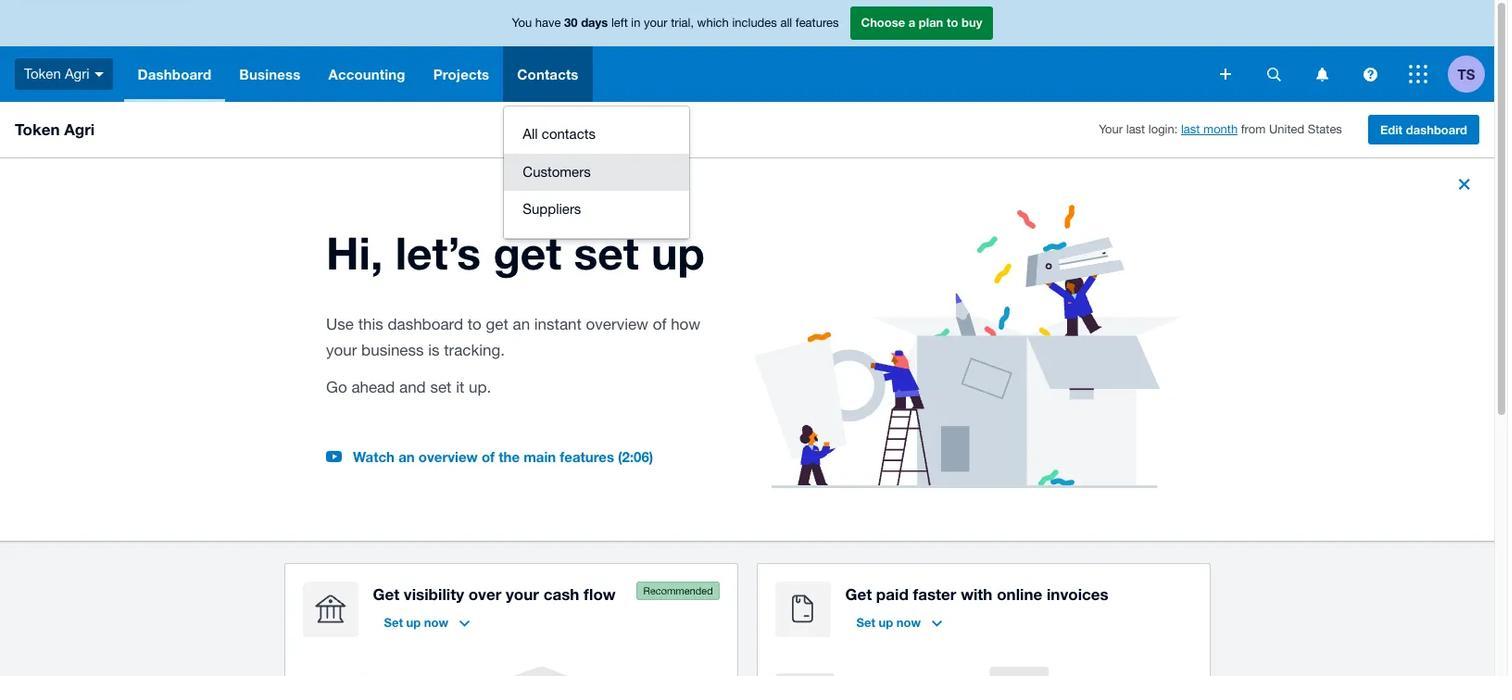 Task type: describe. For each thing, give the bounding box(es) containing it.
contacts button
[[504, 46, 593, 102]]

all
[[523, 126, 538, 142]]

over
[[469, 584, 502, 604]]

set for set up now button corresponding to banking icon
[[384, 615, 403, 630]]

trial,
[[671, 16, 694, 30]]

plan
[[919, 15, 944, 30]]

business
[[239, 66, 301, 82]]

to for plan
[[947, 15, 959, 30]]

token agri inside popup button
[[24, 66, 89, 81]]

and
[[399, 378, 426, 397]]

up for invoices preview bar graph image
[[879, 615, 894, 630]]

ahead
[[352, 378, 395, 397]]

hi, let's get set up
[[326, 226, 705, 279]]

token inside popup button
[[24, 66, 61, 81]]

watch an overview of the main features (2:06)
[[353, 449, 654, 466]]

list box containing all contacts
[[504, 107, 690, 239]]

with
[[961, 584, 993, 604]]

get paid faster with online invoices
[[846, 584, 1109, 604]]

the
[[499, 449, 520, 466]]

edit dashboard
[[1381, 122, 1468, 137]]

days
[[581, 15, 608, 30]]

is
[[428, 341, 440, 360]]

accounting button
[[315, 46, 420, 102]]

(2:06)
[[618, 449, 654, 466]]

agri inside popup button
[[65, 66, 89, 81]]

1 vertical spatial token agri
[[15, 120, 95, 139]]

get for get visibility over your cash flow
[[373, 584, 400, 604]]

choose a plan to buy
[[861, 15, 983, 30]]

dashboard
[[138, 66, 212, 82]]

in
[[631, 16, 641, 30]]

svg image up month
[[1221, 69, 1232, 80]]

your inside you have 30 days left in your trial, which includes all features
[[644, 16, 668, 30]]

get inside use this dashboard to get an instant overview of how your business is tracking.
[[486, 315, 509, 334]]

faster
[[913, 584, 957, 604]]

your
[[1099, 123, 1123, 136]]

1 vertical spatial overview
[[419, 449, 478, 466]]

of inside use this dashboard to get an instant overview of how your business is tracking.
[[653, 315, 667, 334]]

get for get paid faster with online invoices
[[846, 584, 872, 604]]

left
[[612, 16, 628, 30]]

now for set up now button for invoices icon at the right bottom of the page
[[897, 615, 921, 630]]

all
[[781, 16, 793, 30]]

projects
[[433, 66, 490, 82]]

close image
[[1451, 170, 1480, 199]]

login:
[[1149, 123, 1178, 136]]

features inside you have 30 days left in your trial, which includes all features
[[796, 16, 839, 30]]

this
[[358, 315, 383, 334]]

overview inside use this dashboard to get an instant overview of how your business is tracking.
[[586, 315, 649, 334]]

svg image right svg image
[[1410, 65, 1428, 83]]

your inside use this dashboard to get an instant overview of how your business is tracking.
[[326, 341, 357, 360]]

now for set up now button corresponding to banking icon
[[424, 615, 449, 630]]

svg image
[[1364, 67, 1378, 81]]

includes
[[733, 16, 777, 30]]

which
[[698, 16, 729, 30]]

set up now for set up now button corresponding to banking icon
[[384, 615, 449, 630]]

invoices
[[1047, 584, 1109, 604]]

ts button
[[1449, 46, 1495, 102]]

you have 30 days left in your trial, which includes all features
[[512, 15, 839, 30]]

1 horizontal spatial up
[[652, 226, 705, 279]]

set for and
[[430, 378, 452, 397]]

group inside banner
[[504, 107, 690, 238]]

buy
[[962, 15, 983, 30]]

recommended icon image
[[636, 582, 720, 600]]

invoices preview bar graph image
[[775, 667, 1192, 677]]

svg image left svg image
[[1317, 67, 1329, 81]]

month
[[1204, 123, 1238, 136]]

1 horizontal spatial your
[[506, 584, 539, 604]]

an inside use this dashboard to get an instant overview of how your business is tracking.
[[513, 315, 530, 334]]

set up now button for banking icon
[[373, 608, 481, 637]]

contacts
[[517, 66, 579, 82]]

flow
[[584, 584, 616, 604]]

suppliers
[[523, 201, 581, 217]]

set up now button for invoices icon at the right bottom of the page
[[846, 608, 954, 637]]

banking preview line graph image
[[303, 667, 720, 677]]

banking icon image
[[303, 582, 358, 637]]



Task type: locate. For each thing, give the bounding box(es) containing it.
watch
[[353, 449, 395, 466]]

30
[[565, 15, 578, 30]]

0 horizontal spatial set
[[384, 615, 403, 630]]

visibility
[[404, 584, 464, 604]]

to up the tracking.
[[468, 315, 482, 334]]

paid
[[877, 584, 909, 604]]

0 horizontal spatial of
[[482, 449, 495, 466]]

0 vertical spatial of
[[653, 315, 667, 334]]

overview left "the"
[[419, 449, 478, 466]]

0 horizontal spatial overview
[[419, 449, 478, 466]]

set up now
[[384, 615, 449, 630], [857, 615, 921, 630]]

token
[[24, 66, 61, 81], [15, 120, 60, 139]]

0 vertical spatial overview
[[586, 315, 649, 334]]

your right "in"
[[644, 16, 668, 30]]

business
[[362, 341, 424, 360]]

set up now down visibility
[[384, 615, 449, 630]]

2 horizontal spatial your
[[644, 16, 668, 30]]

0 vertical spatial token
[[24, 66, 61, 81]]

1 vertical spatial of
[[482, 449, 495, 466]]

group
[[504, 107, 690, 238]]

use this dashboard to get an instant overview of how your business is tracking.
[[326, 315, 701, 360]]

1 set from the left
[[384, 615, 403, 630]]

1 horizontal spatial dashboard
[[1407, 122, 1468, 137]]

tracking.
[[444, 341, 505, 360]]

your right over
[[506, 584, 539, 604]]

1 last from the left
[[1127, 123, 1146, 136]]

cash
[[544, 584, 580, 604]]

of left "how"
[[653, 315, 667, 334]]

get up the tracking.
[[486, 315, 509, 334]]

it
[[456, 378, 465, 397]]

0 vertical spatial to
[[947, 15, 959, 30]]

invoices icon image
[[775, 582, 831, 637]]

2 get from the left
[[846, 584, 872, 604]]

1 set up now button from the left
[[373, 608, 481, 637]]

0 vertical spatial dashboard
[[1407, 122, 1468, 137]]

0 vertical spatial agri
[[65, 66, 89, 81]]

set right banking icon
[[384, 615, 403, 630]]

customers link
[[504, 153, 690, 191]]

last
[[1127, 123, 1146, 136], [1182, 123, 1201, 136]]

1 horizontal spatial get
[[846, 584, 872, 604]]

get
[[493, 226, 562, 279], [486, 315, 509, 334]]

1 horizontal spatial features
[[796, 16, 839, 30]]

0 horizontal spatial an
[[399, 449, 415, 466]]

1 horizontal spatial set
[[574, 226, 639, 279]]

2 horizontal spatial up
[[879, 615, 894, 630]]

go
[[326, 378, 347, 397]]

how
[[671, 315, 701, 334]]

up for "banking preview line graph" image
[[406, 615, 421, 630]]

1 vertical spatial your
[[326, 341, 357, 360]]

united
[[1270, 123, 1305, 136]]

to inside use this dashboard to get an instant overview of how your business is tracking.
[[468, 315, 482, 334]]

2 set up now button from the left
[[846, 608, 954, 637]]

banner
[[0, 0, 1495, 239]]

edit dashboard button
[[1369, 115, 1480, 145]]

cartoon office workers image
[[754, 205, 1183, 488]]

accounting
[[329, 66, 406, 82]]

all contacts link
[[504, 116, 690, 153]]

get down the suppliers
[[493, 226, 562, 279]]

go ahead and set it up.
[[326, 378, 491, 397]]

to left buy on the right of the page
[[947, 15, 959, 30]]

1 horizontal spatial set
[[857, 615, 876, 630]]

set for set up now button for invoices icon at the right bottom of the page
[[857, 615, 876, 630]]

1 vertical spatial features
[[560, 449, 614, 466]]

svg image up united
[[1267, 67, 1281, 81]]

use
[[326, 315, 354, 334]]

1 vertical spatial dashboard
[[388, 315, 463, 334]]

dashboard right edit
[[1407, 122, 1468, 137]]

2 set from the left
[[857, 615, 876, 630]]

online
[[997, 584, 1043, 604]]

get left visibility
[[373, 584, 400, 604]]

a
[[909, 15, 916, 30]]

dashboard
[[1407, 122, 1468, 137], [388, 315, 463, 334]]

get left paid
[[846, 584, 872, 604]]

set up now button down paid
[[846, 608, 954, 637]]

svg image left dashboard
[[94, 72, 103, 77]]

1 vertical spatial get
[[486, 315, 509, 334]]

suppliers link
[[504, 191, 690, 228]]

set
[[384, 615, 403, 630], [857, 615, 876, 630]]

0 horizontal spatial dashboard
[[388, 315, 463, 334]]

1 horizontal spatial an
[[513, 315, 530, 334]]

2 last from the left
[[1182, 123, 1201, 136]]

of left "the"
[[482, 449, 495, 466]]

0 vertical spatial set
[[574, 226, 639, 279]]

all contacts
[[523, 126, 596, 142]]

1 horizontal spatial last
[[1182, 123, 1201, 136]]

get visibility over your cash flow
[[373, 584, 616, 604]]

contacts
[[542, 126, 596, 142]]

0 horizontal spatial last
[[1127, 123, 1146, 136]]

agri
[[65, 66, 89, 81], [64, 120, 95, 139]]

watch an overview of the main features (2:06) button
[[353, 449, 654, 466]]

1 get from the left
[[373, 584, 400, 604]]

set up now for set up now button for invoices icon at the right bottom of the page
[[857, 615, 921, 630]]

overview
[[586, 315, 649, 334], [419, 449, 478, 466]]

overview right 'instant'
[[586, 315, 649, 334]]

up.
[[469, 378, 491, 397]]

get
[[373, 584, 400, 604], [846, 584, 872, 604]]

have
[[536, 16, 561, 30]]

0 horizontal spatial your
[[326, 341, 357, 360]]

set up now button down visibility
[[373, 608, 481, 637]]

features right all
[[796, 16, 839, 30]]

up down visibility
[[406, 615, 421, 630]]

last month button
[[1182, 123, 1238, 136]]

business button
[[225, 46, 315, 102]]

2 agri from the top
[[64, 120, 95, 139]]

token agri button
[[0, 46, 124, 102]]

last right the login:
[[1182, 123, 1201, 136]]

0 horizontal spatial set up now
[[384, 615, 449, 630]]

now
[[424, 615, 449, 630], [897, 615, 921, 630]]

1 vertical spatial to
[[468, 315, 482, 334]]

dashboard inside use this dashboard to get an instant overview of how your business is tracking.
[[388, 315, 463, 334]]

set down the suppliers
[[574, 226, 639, 279]]

1 now from the left
[[424, 615, 449, 630]]

to
[[947, 15, 959, 30], [468, 315, 482, 334]]

0 vertical spatial your
[[644, 16, 668, 30]]

1 horizontal spatial to
[[947, 15, 959, 30]]

0 vertical spatial token agri
[[24, 66, 89, 81]]

1 vertical spatial agri
[[64, 120, 95, 139]]

features
[[796, 16, 839, 30], [560, 449, 614, 466]]

svg image inside 'token agri' popup button
[[94, 72, 103, 77]]

banner containing ts
[[0, 0, 1495, 239]]

to for dashboard
[[468, 315, 482, 334]]

2 set up now from the left
[[857, 615, 921, 630]]

hi,
[[326, 226, 383, 279]]

1 horizontal spatial now
[[897, 615, 921, 630]]

0 vertical spatial an
[[513, 315, 530, 334]]

0 vertical spatial features
[[796, 16, 839, 30]]

set for get
[[574, 226, 639, 279]]

set right invoices icon at the right bottom of the page
[[857, 615, 876, 630]]

token agri
[[24, 66, 89, 81], [15, 120, 95, 139]]

ts
[[1458, 65, 1476, 82]]

your last login: last month from united states
[[1099, 123, 1343, 136]]

2 now from the left
[[897, 615, 921, 630]]

set up now button
[[373, 608, 481, 637], [846, 608, 954, 637]]

1 vertical spatial an
[[399, 449, 415, 466]]

svg image
[[1410, 65, 1428, 83], [1267, 67, 1281, 81], [1317, 67, 1329, 81], [1221, 69, 1232, 80], [94, 72, 103, 77]]

1 horizontal spatial set up now
[[857, 615, 921, 630]]

edit
[[1381, 122, 1403, 137]]

1 set up now from the left
[[384, 615, 449, 630]]

set left it at the left bottom of the page
[[430, 378, 452, 397]]

states
[[1308, 123, 1343, 136]]

1 vertical spatial set
[[430, 378, 452, 397]]

up down paid
[[879, 615, 894, 630]]

now down visibility
[[424, 615, 449, 630]]

1 horizontal spatial overview
[[586, 315, 649, 334]]

an right watch
[[399, 449, 415, 466]]

0 horizontal spatial to
[[468, 315, 482, 334]]

2 vertical spatial your
[[506, 584, 539, 604]]

dashboard up is at the bottom of page
[[388, 315, 463, 334]]

last right 'your'
[[1127, 123, 1146, 136]]

0 horizontal spatial features
[[560, 449, 614, 466]]

projects button
[[420, 46, 504, 102]]

now down paid
[[897, 615, 921, 630]]

your down use
[[326, 341, 357, 360]]

0 horizontal spatial set up now button
[[373, 608, 481, 637]]

1 agri from the top
[[65, 66, 89, 81]]

dashboard inside 'edit dashboard' button
[[1407, 122, 1468, 137]]

set
[[574, 226, 639, 279], [430, 378, 452, 397]]

up
[[652, 226, 705, 279], [406, 615, 421, 630], [879, 615, 894, 630]]

0 horizontal spatial up
[[406, 615, 421, 630]]

group containing all contacts
[[504, 107, 690, 238]]

list box
[[504, 107, 690, 239]]

you
[[512, 16, 532, 30]]

main
[[524, 449, 556, 466]]

instant
[[535, 315, 582, 334]]

1 vertical spatial token
[[15, 120, 60, 139]]

dashboard link
[[124, 46, 225, 102]]

an left 'instant'
[[513, 315, 530, 334]]

from
[[1242, 123, 1266, 136]]

of
[[653, 315, 667, 334], [482, 449, 495, 466]]

an
[[513, 315, 530, 334], [399, 449, 415, 466]]

set up now down paid
[[857, 615, 921, 630]]

0 horizontal spatial now
[[424, 615, 449, 630]]

up up "how"
[[652, 226, 705, 279]]

0 vertical spatial get
[[493, 226, 562, 279]]

features right main
[[560, 449, 614, 466]]

choose
[[861, 15, 906, 30]]

1 horizontal spatial of
[[653, 315, 667, 334]]

0 horizontal spatial get
[[373, 584, 400, 604]]

let's
[[395, 226, 481, 279]]

customers
[[523, 164, 591, 179]]

0 horizontal spatial set
[[430, 378, 452, 397]]

1 horizontal spatial set up now button
[[846, 608, 954, 637]]



Task type: vqa. For each thing, say whether or not it's contained in the screenshot.
the Watch an overview of the main features (2:06)
yes



